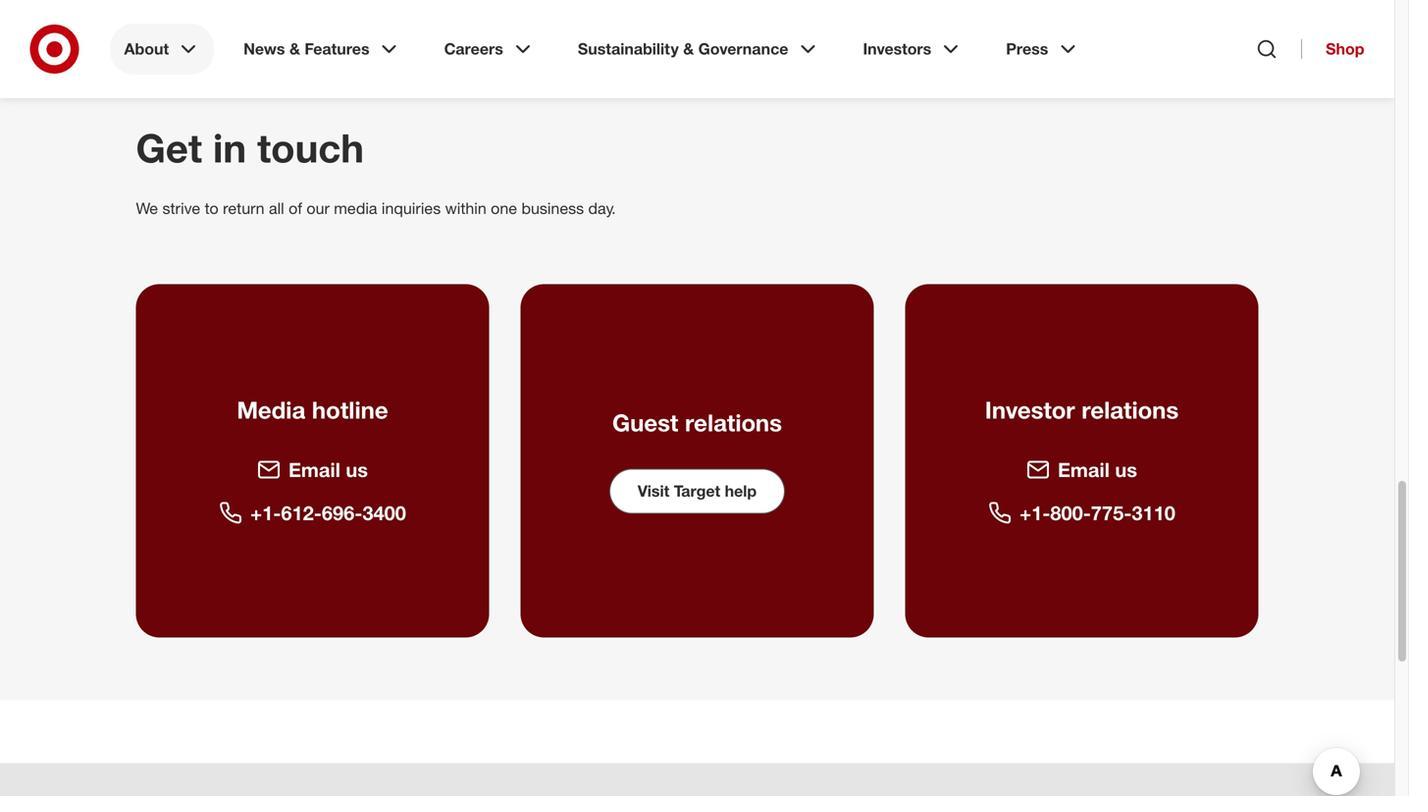Task type: locate. For each thing, give the bounding box(es) containing it.
us up 775-
[[1115, 458, 1138, 481]]

3400
[[363, 501, 406, 525]]

email us for hotline
[[289, 458, 368, 481]]

investors
[[863, 39, 932, 58]]

us up 696-
[[346, 458, 368, 481]]

0 horizontal spatial email
[[289, 458, 340, 481]]

1 horizontal spatial &
[[683, 39, 694, 58]]

& inside sustainability & governance link
[[683, 39, 694, 58]]

sustainability & governance
[[578, 39, 789, 58]]

0 horizontal spatial relations
[[685, 408, 782, 437]]

news & features link
[[230, 24, 415, 75]]

media
[[334, 199, 377, 218]]

email up +1-800-775-3110 link
[[1058, 458, 1110, 481]]

1 +1- from the left
[[250, 501, 281, 525]]

email us link for relations
[[1027, 456, 1138, 483]]

email up +1-612-696-3400 link
[[289, 458, 340, 481]]

email us
[[289, 458, 368, 481], [1058, 458, 1138, 481]]

email us link up +1-612-696-3400 link
[[257, 456, 368, 483]]

visit target help
[[638, 481, 757, 501]]

0 horizontal spatial +1-
[[250, 501, 281, 525]]

2 email from the left
[[1058, 458, 1110, 481]]

&
[[290, 39, 300, 58], [683, 39, 694, 58]]

2 us from the left
[[1115, 458, 1138, 481]]

1 horizontal spatial +1-
[[1020, 501, 1051, 525]]

email us link
[[257, 456, 368, 483], [1027, 456, 1138, 483]]

+1-612-696-3400 link
[[219, 499, 406, 527]]

investors link
[[849, 24, 977, 75]]

& left governance
[[683, 39, 694, 58]]

email us link up +1-800-775-3110 link
[[1027, 456, 1138, 483]]

+1-
[[250, 501, 281, 525], [1020, 501, 1051, 525]]

governance
[[698, 39, 789, 58]]

investor
[[985, 396, 1075, 424]]

press
[[1006, 39, 1049, 58]]

2 & from the left
[[683, 39, 694, 58]]

press link
[[993, 24, 1094, 75]]

& for features
[[290, 39, 300, 58]]

1 us from the left
[[346, 458, 368, 481]]

2 +1- from the left
[[1020, 501, 1051, 525]]

+1- for investor
[[1020, 501, 1051, 525]]

+1- left 696-
[[250, 501, 281, 525]]

2 email us link from the left
[[1027, 456, 1138, 483]]

one
[[491, 199, 517, 218]]

1 horizontal spatial email us link
[[1027, 456, 1138, 483]]

0 horizontal spatial email us
[[289, 458, 368, 481]]

visit
[[638, 481, 670, 501]]

about link
[[110, 24, 214, 75]]

775-
[[1091, 501, 1132, 525]]

target
[[674, 481, 721, 501]]

our
[[307, 199, 330, 218]]

1 horizontal spatial email
[[1058, 458, 1110, 481]]

inquiries
[[382, 199, 441, 218]]

get
[[136, 124, 202, 172]]

0 horizontal spatial us
[[346, 458, 368, 481]]

1 & from the left
[[290, 39, 300, 58]]

+1- for media
[[250, 501, 281, 525]]

0 horizontal spatial email us link
[[257, 456, 368, 483]]

email us for relations
[[1058, 458, 1138, 481]]

1 email from the left
[[289, 458, 340, 481]]

help
[[725, 481, 757, 501]]

us
[[346, 458, 368, 481], [1115, 458, 1138, 481]]

features
[[305, 39, 370, 58]]

& right news
[[290, 39, 300, 58]]

email us up +1-800-775-3110
[[1058, 458, 1138, 481]]

email
[[289, 458, 340, 481], [1058, 458, 1110, 481]]

visit target help link
[[609, 469, 785, 514]]

1 email us link from the left
[[257, 456, 368, 483]]

guest relations
[[612, 408, 782, 437]]

shop
[[1326, 39, 1365, 58]]

1 horizontal spatial relations
[[1082, 396, 1179, 424]]

& inside news & features link
[[290, 39, 300, 58]]

investor relations
[[985, 396, 1179, 424]]

all
[[269, 199, 284, 218]]

0 horizontal spatial &
[[290, 39, 300, 58]]

1 horizontal spatial email us
[[1058, 458, 1138, 481]]

get in touch
[[136, 124, 364, 172]]

3110
[[1132, 501, 1176, 525]]

1 horizontal spatial us
[[1115, 458, 1138, 481]]

media hotline
[[237, 396, 388, 424]]

email us up +1-612-696-3400
[[289, 458, 368, 481]]

relations
[[1082, 396, 1179, 424], [685, 408, 782, 437]]

+1- left 775-
[[1020, 501, 1051, 525]]

1 email us from the left
[[289, 458, 368, 481]]

2 email us from the left
[[1058, 458, 1138, 481]]

return
[[223, 199, 265, 218]]



Task type: vqa. For each thing, say whether or not it's contained in the screenshot.
$138.67
no



Task type: describe. For each thing, give the bounding box(es) containing it.
email us link for hotline
[[257, 456, 368, 483]]

us for hotline
[[346, 458, 368, 481]]

sustainability & governance link
[[564, 24, 834, 75]]

sustainability
[[578, 39, 679, 58]]

of
[[289, 199, 302, 218]]

800-
[[1051, 501, 1091, 525]]

we strive to return all of our media inquiries within one business day.
[[136, 199, 616, 218]]

media
[[237, 396, 306, 424]]

shop link
[[1302, 39, 1365, 59]]

& for governance
[[683, 39, 694, 58]]

email for relations
[[1058, 458, 1110, 481]]

about
[[124, 39, 169, 58]]

news & features
[[244, 39, 370, 58]]

business
[[522, 199, 584, 218]]

news
[[244, 39, 285, 58]]

+1-800-775-3110
[[1020, 501, 1176, 525]]

touch
[[257, 124, 364, 172]]

guest
[[612, 408, 679, 437]]

+1-800-775-3110 link
[[989, 499, 1176, 527]]

to
[[205, 199, 219, 218]]

careers link
[[430, 24, 549, 75]]

612-
[[281, 501, 322, 525]]

day.
[[589, 199, 616, 218]]

hotline
[[312, 396, 388, 424]]

careers
[[444, 39, 503, 58]]

within
[[445, 199, 487, 218]]

we
[[136, 199, 158, 218]]

strive
[[162, 199, 200, 218]]

in
[[213, 124, 246, 172]]

+1-612-696-3400
[[250, 501, 406, 525]]

696-
[[322, 501, 363, 525]]

relations for guest relations
[[685, 408, 782, 437]]

email for hotline
[[289, 458, 340, 481]]

relations for investor relations
[[1082, 396, 1179, 424]]

us for relations
[[1115, 458, 1138, 481]]



